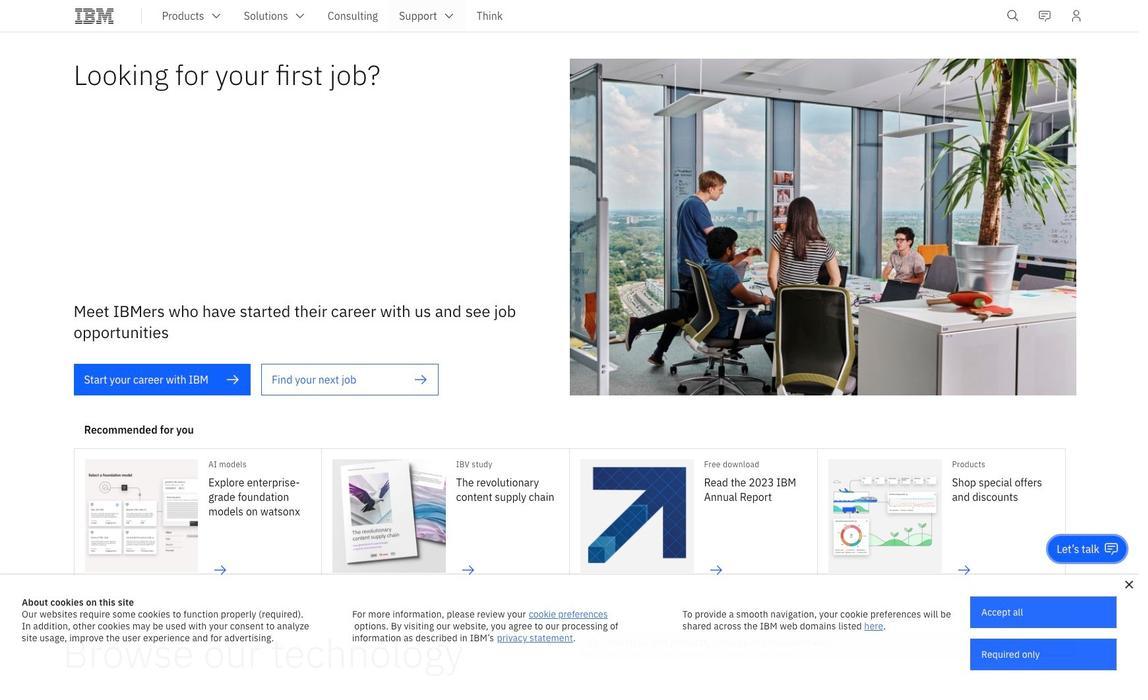 Task type: describe. For each thing, give the bounding box(es) containing it.
let's talk element
[[1057, 542, 1099, 557]]



Task type: vqa. For each thing, say whether or not it's contained in the screenshot.
YOUR PRIVACY CHOICES element at the left
no



